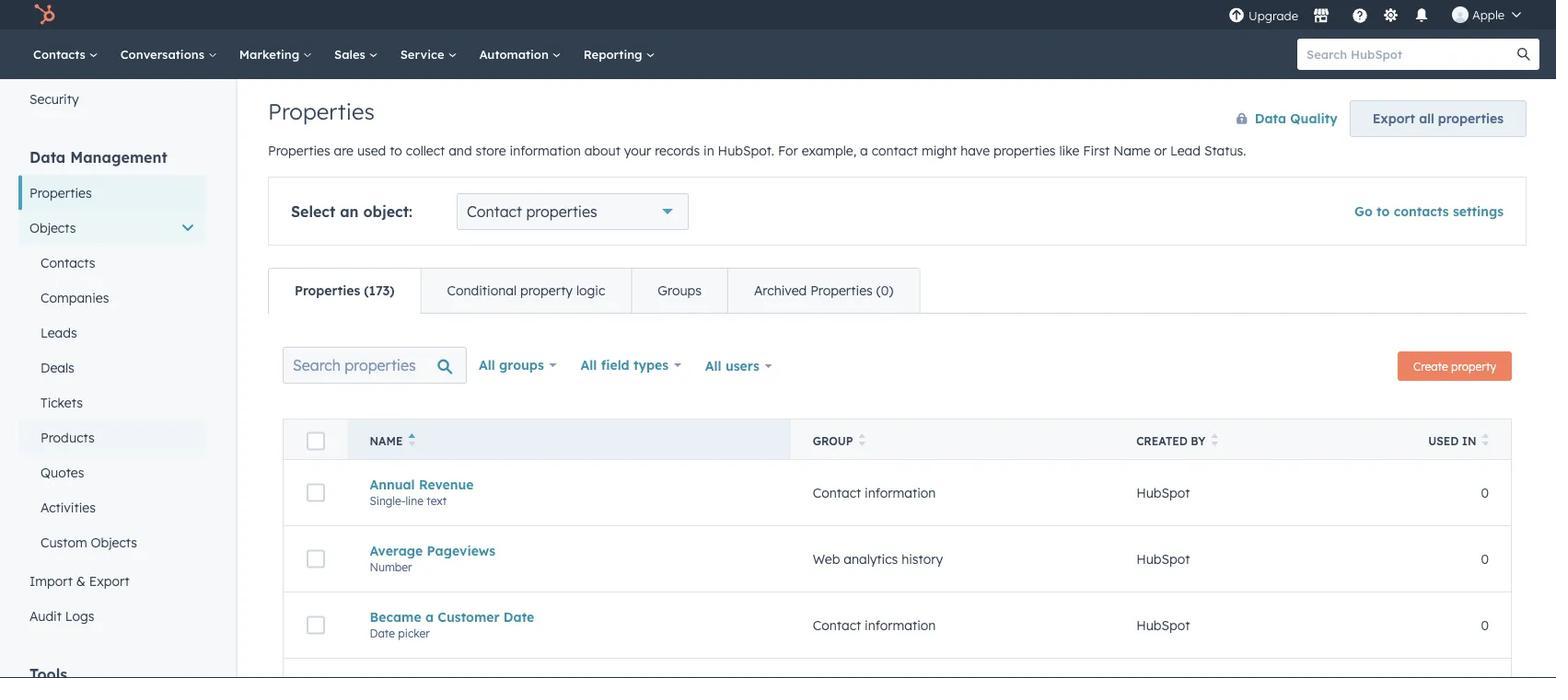 Task type: vqa. For each thing, say whether or not it's contained in the screenshot.


Task type: describe. For each thing, give the bounding box(es) containing it.
hubspot for date
[[1136, 618, 1190, 634]]

properties inside properties link
[[29, 185, 92, 201]]

sales link
[[323, 29, 389, 79]]

go to contacts settings
[[1355, 204, 1504, 220]]

search image
[[1518, 48, 1530, 61]]

0 vertical spatial information
[[510, 143, 581, 159]]

properties left the are in the left top of the page
[[268, 143, 330, 159]]

average pageviews button
[[370, 543, 769, 559]]

groups
[[658, 283, 702, 299]]

export all properties button
[[1350, 100, 1527, 137]]

types
[[633, 357, 669, 373]]

0 vertical spatial a
[[860, 143, 868, 159]]

all for all groups
[[479, 357, 495, 373]]

contacts link for the companies link on the left of page
[[18, 246, 206, 281]]

settings image
[[1383, 8, 1399, 24]]

information for became a customer date
[[865, 618, 936, 634]]

press to sort. element for used in
[[1482, 434, 1489, 449]]

property for create
[[1451, 360, 1496, 373]]

became
[[370, 609, 421, 625]]

are
[[334, 143, 354, 159]]

information for annual revenue
[[865, 485, 936, 501]]

products link
[[18, 421, 206, 456]]

properties inside button
[[1438, 111, 1504, 127]]

all field types button
[[569, 347, 693, 384]]

custom objects link
[[18, 526, 206, 561]]

created
[[1136, 435, 1188, 448]]

1 vertical spatial date
[[370, 627, 395, 641]]

custom objects
[[41, 535, 137, 551]]

history
[[902, 551, 943, 567]]

activities link
[[18, 491, 206, 526]]

might
[[922, 143, 957, 159]]

bob builder image
[[1452, 6, 1469, 23]]

2 0 from the top
[[1481, 551, 1489, 567]]

in
[[704, 143, 714, 159]]

select
[[291, 203, 335, 221]]

contact properties
[[467, 203, 597, 221]]

Search search field
[[283, 347, 467, 384]]

tickets link
[[18, 386, 206, 421]]

used
[[357, 143, 386, 159]]

collect
[[406, 143, 445, 159]]

0 vertical spatial to
[[390, 143, 402, 159]]

go to contacts settings button
[[1355, 204, 1504, 220]]

used in
[[1429, 435, 1477, 448]]

conversations
[[120, 47, 208, 62]]

notifications image
[[1413, 8, 1430, 25]]

field
[[601, 357, 629, 373]]

contacts link for "conversations" link
[[22, 29, 109, 79]]

hubspot image
[[33, 4, 55, 26]]

and
[[449, 143, 472, 159]]

press to sort. image for used in
[[1482, 434, 1489, 447]]

an
[[340, 203, 359, 221]]

ascending sort. press to sort descending. image
[[408, 434, 415, 447]]

logic
[[576, 283, 605, 299]]

companies link
[[18, 281, 206, 316]]

properties up the are in the left top of the page
[[268, 98, 375, 125]]

web analytics history
[[813, 551, 943, 567]]

your
[[624, 143, 651, 159]]

properties link
[[18, 176, 206, 211]]

automation
[[479, 47, 552, 62]]

in
[[1462, 435, 1477, 448]]

0 for line
[[1481, 485, 1489, 501]]

0 vertical spatial contacts
[[33, 47, 89, 62]]

contact for annual revenue
[[813, 485, 861, 501]]

marketing link
[[228, 29, 323, 79]]

deals
[[41, 360, 74, 376]]

contact inside 'popup button'
[[467, 203, 522, 221]]

import
[[29, 574, 73, 590]]

all for all users
[[705, 358, 722, 374]]

data for data quality
[[1255, 111, 1286, 127]]

leads
[[41, 325, 77, 341]]

upgrade
[[1249, 8, 1298, 23]]

0 for date
[[1481, 618, 1489, 634]]

export inside data management element
[[89, 574, 129, 590]]

menu containing apple
[[1227, 0, 1534, 29]]

data management element
[[18, 147, 206, 634]]

created by button
[[1114, 419, 1401, 460]]

hubspot for line
[[1136, 485, 1190, 501]]

number
[[370, 561, 412, 574]]

contact information for annual revenue
[[813, 485, 936, 501]]

create property button
[[1398, 352, 1512, 381]]

customer
[[438, 609, 500, 625]]

service
[[400, 47, 448, 62]]

quotes link
[[18, 456, 206, 491]]

create
[[1414, 360, 1448, 373]]

import & export link
[[18, 564, 206, 599]]

activities
[[41, 500, 96, 516]]

text
[[427, 494, 447, 508]]

2 hubspot from the top
[[1136, 551, 1190, 567]]

annual
[[370, 477, 415, 493]]

average pageviews number
[[370, 543, 495, 574]]

deals link
[[18, 351, 206, 386]]

marketing
[[239, 47, 303, 62]]

marketplaces button
[[1302, 0, 1341, 29]]

settings
[[1453, 204, 1504, 220]]

tab list containing properties (173)
[[268, 268, 920, 314]]

picker
[[398, 627, 430, 641]]

annual revenue button
[[370, 477, 769, 493]]

0 vertical spatial name
[[1113, 143, 1151, 159]]

leads link
[[18, 316, 206, 351]]

contact for became a customer date
[[813, 618, 861, 634]]

used
[[1429, 435, 1459, 448]]

apple button
[[1441, 0, 1532, 29]]



Task type: locate. For each thing, give the bounding box(es) containing it.
1 horizontal spatial objects
[[91, 535, 137, 551]]

contact down the web
[[813, 618, 861, 634]]

3 0 from the top
[[1481, 618, 1489, 634]]

2 horizontal spatial press to sort. element
[[1482, 434, 1489, 449]]

contact down "group"
[[813, 485, 861, 501]]

0 vertical spatial 0
[[1481, 485, 1489, 501]]

a up picker
[[425, 609, 434, 625]]

0 horizontal spatial a
[[425, 609, 434, 625]]

data quality button
[[1217, 100, 1339, 137]]

0 horizontal spatial properties
[[526, 203, 597, 221]]

1 vertical spatial contacts
[[41, 255, 95, 271]]

press to sort. image inside used in "button"
[[1482, 434, 1489, 447]]

by
[[1191, 435, 1206, 448]]

0 vertical spatial property
[[520, 283, 573, 299]]

objects inside 'button'
[[29, 220, 76, 236]]

property
[[520, 283, 573, 299], [1451, 360, 1496, 373]]

1 press to sort. element from the left
[[859, 434, 866, 449]]

property right create
[[1451, 360, 1496, 373]]

lead
[[1170, 143, 1201, 159]]

export right '&'
[[89, 574, 129, 590]]

help image
[[1352, 8, 1368, 25]]

properties right all
[[1438, 111, 1504, 127]]

quality
[[1290, 111, 1338, 127]]

data left quality
[[1255, 111, 1286, 127]]

web
[[813, 551, 840, 567]]

group
[[813, 435, 853, 448]]

0 horizontal spatial press to sort. element
[[859, 434, 866, 449]]

press to sort. image for group
[[859, 434, 866, 447]]

2 vertical spatial contact
[[813, 618, 861, 634]]

data inside button
[[1255, 111, 1286, 127]]

1 vertical spatial hubspot
[[1136, 551, 1190, 567]]

0 vertical spatial export
[[1373, 111, 1415, 127]]

2 vertical spatial 0
[[1481, 618, 1489, 634]]

marketplaces image
[[1313, 8, 1330, 25]]

press to sort. element inside the created by button
[[1211, 434, 1218, 449]]

properties left like
[[994, 143, 1056, 159]]

information
[[510, 143, 581, 159], [865, 485, 936, 501], [865, 618, 936, 634]]

press to sort. image
[[859, 434, 866, 447], [1482, 434, 1489, 447]]

objects down activities link
[[91, 535, 137, 551]]

users
[[726, 358, 760, 374]]

example,
[[802, 143, 857, 159]]

settings link
[[1379, 5, 1402, 24]]

groups link
[[631, 269, 727, 313]]

conditional
[[447, 283, 517, 299]]

press to sort. image right in
[[1482, 434, 1489, 447]]

(173)
[[364, 283, 395, 299]]

1 horizontal spatial press to sort. image
[[1482, 434, 1489, 447]]

1 horizontal spatial press to sort. element
[[1211, 434, 1218, 449]]

all field types
[[581, 357, 669, 373]]

average
[[370, 543, 423, 559]]

companies
[[41, 290, 109, 306]]

pageviews
[[427, 543, 495, 559]]

service link
[[389, 29, 468, 79]]

ascending sort. press to sort descending. element
[[408, 434, 415, 449]]

1 vertical spatial name
[[370, 435, 403, 448]]

press to sort. element inside used in "button"
[[1482, 434, 1489, 449]]

contact information down "group"
[[813, 485, 936, 501]]

1 vertical spatial 0
[[1481, 551, 1489, 567]]

1 horizontal spatial property
[[1451, 360, 1496, 373]]

property left 'logic'
[[520, 283, 573, 299]]

analytics
[[844, 551, 898, 567]]

upgrade image
[[1228, 8, 1245, 24]]

name button
[[348, 419, 791, 460]]

1 vertical spatial contact information
[[813, 618, 936, 634]]

1 vertical spatial a
[[425, 609, 434, 625]]

export left all
[[1373, 111, 1415, 127]]

properties (173)
[[295, 283, 395, 299]]

1 contact information from the top
[[813, 485, 936, 501]]

tab list
[[268, 268, 920, 314]]

press to sort. image right "group"
[[859, 434, 866, 447]]

a left 'contact'
[[860, 143, 868, 159]]

1 press to sort. image from the left
[[859, 434, 866, 447]]

have
[[961, 143, 990, 159]]

to right used
[[390, 143, 402, 159]]

1 horizontal spatial a
[[860, 143, 868, 159]]

quotes
[[41, 465, 84, 481]]

all inside all field types "popup button"
[[581, 357, 597, 373]]

all users
[[705, 358, 760, 374]]

became a customer date button
[[370, 609, 769, 625]]

2 vertical spatial hubspot
[[1136, 618, 1190, 634]]

2 contact information from the top
[[813, 618, 936, 634]]

0 vertical spatial hubspot
[[1136, 485, 1190, 501]]

tab panel
[[268, 313, 1527, 679]]

logs
[[65, 609, 94, 625]]

0 horizontal spatial name
[[370, 435, 403, 448]]

audit
[[29, 609, 62, 625]]

information up history
[[865, 485, 936, 501]]

annual revenue single-line text
[[370, 477, 474, 508]]

1 horizontal spatial all
[[581, 357, 597, 373]]

0 vertical spatial contact
[[467, 203, 522, 221]]

0 horizontal spatial all
[[479, 357, 495, 373]]

information right the store
[[510, 143, 581, 159]]

0
[[1481, 485, 1489, 501], [1481, 551, 1489, 567], [1481, 618, 1489, 634]]

2 vertical spatial information
[[865, 618, 936, 634]]

1 horizontal spatial properties
[[994, 143, 1056, 159]]

contacts
[[1394, 204, 1449, 220]]

2 horizontal spatial properties
[[1438, 111, 1504, 127]]

1 horizontal spatial date
[[504, 609, 534, 625]]

all groups button
[[467, 347, 569, 384]]

first
[[1083, 143, 1110, 159]]

(0)
[[876, 283, 893, 299]]

3 press to sort. element from the left
[[1482, 434, 1489, 449]]

contacts up companies
[[41, 255, 95, 271]]

2 horizontal spatial all
[[705, 358, 722, 374]]

properties down about
[[526, 203, 597, 221]]

0 horizontal spatial data
[[29, 148, 66, 167]]

groups
[[499, 357, 544, 373]]

1 horizontal spatial export
[[1373, 111, 1415, 127]]

tab panel containing all groups
[[268, 313, 1527, 679]]

3 hubspot from the top
[[1136, 618, 1190, 634]]

date down became
[[370, 627, 395, 641]]

press to sort. element inside group button
[[859, 434, 866, 449]]

name left or
[[1113, 143, 1151, 159]]

export inside button
[[1373, 111, 1415, 127]]

press to sort. element for created by
[[1211, 434, 1218, 449]]

management
[[70, 148, 167, 167]]

1 hubspot from the top
[[1136, 485, 1190, 501]]

all left field
[[581, 357, 597, 373]]

or
[[1154, 143, 1167, 159]]

1 horizontal spatial data
[[1255, 111, 1286, 127]]

2 press to sort. image from the left
[[1482, 434, 1489, 447]]

contact properties button
[[457, 193, 689, 230]]

contacts inside data management element
[[41, 255, 95, 271]]

1 vertical spatial properties
[[994, 143, 1056, 159]]

all left the users
[[705, 358, 722, 374]]

press to sort. image inside group button
[[859, 434, 866, 447]]

contacts down hubspot 'link'
[[33, 47, 89, 62]]

automation link
[[468, 29, 573, 79]]

revenue
[[419, 477, 474, 493]]

all for all field types
[[581, 357, 597, 373]]

data down security
[[29, 148, 66, 167]]

data management
[[29, 148, 167, 167]]

properties down data management
[[29, 185, 92, 201]]

property for conditional
[[520, 283, 573, 299]]

all
[[479, 357, 495, 373], [581, 357, 597, 373], [705, 358, 722, 374]]

properties are used to collect and store information about your records in hubspot. for example, a contact might have properties like first name or lead status.
[[268, 143, 1246, 159]]

0 vertical spatial objects
[[29, 220, 76, 236]]

all inside all groups popup button
[[479, 357, 495, 373]]

custom
[[41, 535, 87, 551]]

1 horizontal spatial name
[[1113, 143, 1151, 159]]

to
[[390, 143, 402, 159], [1377, 204, 1390, 220]]

products
[[41, 430, 95, 446]]

became a customer date date picker
[[370, 609, 534, 641]]

0 vertical spatial data
[[1255, 111, 1286, 127]]

reporting
[[584, 47, 646, 62]]

1 vertical spatial contacts link
[[18, 246, 206, 281]]

Search HubSpot search field
[[1297, 39, 1523, 70]]

data for data management
[[29, 148, 66, 167]]

0 vertical spatial contact information
[[813, 485, 936, 501]]

audit logs
[[29, 609, 94, 625]]

create property
[[1414, 360, 1496, 373]]

properties (173) link
[[269, 269, 420, 313]]

properties inside archived properties (0) link
[[810, 283, 873, 299]]

all users button
[[693, 347, 784, 386]]

created by
[[1136, 435, 1206, 448]]

1 horizontal spatial to
[[1377, 204, 1390, 220]]

press to sort. element right in
[[1482, 434, 1489, 449]]

reporting link
[[573, 29, 666, 79]]

0 horizontal spatial objects
[[29, 220, 76, 236]]

0 vertical spatial date
[[504, 609, 534, 625]]

contact information
[[813, 485, 936, 501], [813, 618, 936, 634]]

all inside "all users" popup button
[[705, 358, 722, 374]]

contact information for became a customer date
[[813, 618, 936, 634]]

object:
[[363, 203, 413, 221]]

select an object:
[[291, 203, 413, 221]]

hubspot link
[[22, 4, 69, 26]]

name left ascending sort. press to sort descending. element
[[370, 435, 403, 448]]

1 vertical spatial contact
[[813, 485, 861, 501]]

press to sort. element for group
[[859, 434, 866, 449]]

a
[[860, 143, 868, 159], [425, 609, 434, 625]]

to right "go"
[[1377, 204, 1390, 220]]

press to sort. element
[[859, 434, 866, 449], [1211, 434, 1218, 449], [1482, 434, 1489, 449]]

properties inside properties (173) link
[[295, 283, 360, 299]]

properties left (173)
[[295, 283, 360, 299]]

0 horizontal spatial property
[[520, 283, 573, 299]]

store
[[476, 143, 506, 159]]

contact
[[467, 203, 522, 221], [813, 485, 861, 501], [813, 618, 861, 634]]

2 vertical spatial properties
[[526, 203, 597, 221]]

contact
[[872, 143, 918, 159]]

properties inside 'popup button'
[[526, 203, 597, 221]]

export all properties
[[1373, 111, 1504, 127]]

0 vertical spatial contacts link
[[22, 29, 109, 79]]

property inside tab list
[[520, 283, 573, 299]]

all groups
[[479, 357, 544, 373]]

1 vertical spatial to
[[1377, 204, 1390, 220]]

1 vertical spatial export
[[89, 574, 129, 590]]

0 horizontal spatial date
[[370, 627, 395, 641]]

contact information down analytics at the right bottom of page
[[813, 618, 936, 634]]

all left "groups"
[[479, 357, 495, 373]]

press to sort. image
[[1211, 434, 1218, 447]]

group button
[[791, 419, 1114, 460]]

archived properties (0) link
[[727, 269, 919, 313]]

press to sort. element right "group"
[[859, 434, 866, 449]]

date right customer on the bottom of page
[[504, 609, 534, 625]]

conditional property logic
[[447, 283, 605, 299]]

single-
[[370, 494, 406, 508]]

contact down the store
[[467, 203, 522, 221]]

a inside became a customer date date picker
[[425, 609, 434, 625]]

for
[[778, 143, 798, 159]]

audit logs link
[[18, 599, 206, 634]]

0 horizontal spatial export
[[89, 574, 129, 590]]

1 0 from the top
[[1481, 485, 1489, 501]]

2 press to sort. element from the left
[[1211, 434, 1218, 449]]

information down history
[[865, 618, 936, 634]]

contacts link up companies
[[18, 246, 206, 281]]

1 vertical spatial objects
[[91, 535, 137, 551]]

name inside button
[[370, 435, 403, 448]]

1 vertical spatial property
[[1451, 360, 1496, 373]]

name
[[1113, 143, 1151, 159], [370, 435, 403, 448]]

properties left (0)
[[810, 283, 873, 299]]

contacts link down hubspot 'link'
[[22, 29, 109, 79]]

records
[[655, 143, 700, 159]]

objects down properties link
[[29, 220, 76, 236]]

security link
[[18, 82, 206, 117]]

all
[[1419, 111, 1434, 127]]

about
[[584, 143, 621, 159]]

1 vertical spatial information
[[865, 485, 936, 501]]

property inside button
[[1451, 360, 1496, 373]]

0 horizontal spatial press to sort. image
[[859, 434, 866, 447]]

0 vertical spatial properties
[[1438, 111, 1504, 127]]

menu
[[1227, 0, 1534, 29]]

1 vertical spatial data
[[29, 148, 66, 167]]

0 horizontal spatial to
[[390, 143, 402, 159]]

press to sort. element right by
[[1211, 434, 1218, 449]]



